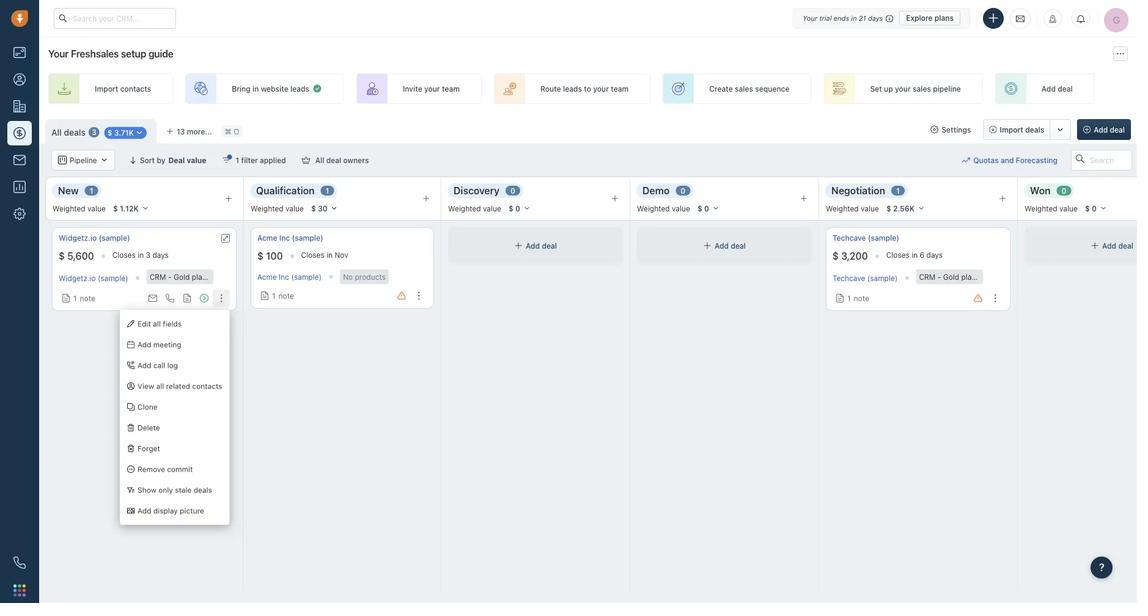Task type: describe. For each thing, give the bounding box(es) containing it.
only
[[159, 486, 173, 495]]

quotas
[[974, 156, 999, 164]]

value for qualification
[[286, 204, 304, 213]]

won
[[1030, 185, 1051, 196]]

2 acme inc (sample) from the top
[[257, 273, 322, 281]]

1 inside button
[[236, 156, 239, 165]]

create
[[710, 84, 733, 93]]

3.71k
[[114, 129, 134, 137]]

remove
[[138, 465, 165, 474]]

crm - gold plan monthly (sample) for $ 5,600
[[150, 273, 269, 281]]

your freshsales setup guide
[[48, 48, 173, 60]]

view all related contacts
[[138, 382, 222, 391]]

deals for all
[[64, 127, 86, 137]]

21
[[859, 14, 866, 22]]

weighted for demo
[[637, 204, 670, 213]]

crm - gold plan monthly (sample) for $ 3,200
[[919, 273, 1039, 281]]

freshworks switcher image
[[13, 585, 26, 597]]

deals inside menu
[[194, 486, 212, 495]]

all deal owners button
[[294, 150, 377, 171]]

quotas and forecasting
[[974, 156, 1058, 164]]

$ for $ 2.56k button
[[887, 204, 892, 213]]

add deal inside add deal link
[[1042, 84, 1073, 93]]

applied
[[260, 156, 286, 165]]

weighted for new
[[53, 204, 85, 213]]

trial
[[820, 14, 832, 22]]

in right bring
[[253, 84, 259, 93]]

pipeline button
[[51, 150, 115, 171]]

1 note for $ 100
[[272, 292, 294, 300]]

remove commit
[[138, 465, 193, 474]]

contacts inside import contacts link
[[120, 84, 151, 93]]

add deal button
[[1078, 119, 1131, 140]]

container_wx8msf4aqz5i3rn1 image inside all deal owners button
[[302, 156, 310, 165]]

2 acme inc (sample) link from the top
[[257, 273, 322, 281]]

log
[[167, 361, 178, 370]]

and
[[1001, 156, 1014, 164]]

your trial ends in 21 days
[[803, 14, 883, 22]]

2 techcave (sample) from the top
[[833, 274, 898, 283]]

meeting
[[153, 341, 181, 349]]

2 acme from the top
[[257, 273, 277, 281]]

import for import deals
[[1000, 125, 1024, 134]]

discovery
[[454, 185, 500, 196]]

filter
[[241, 156, 258, 165]]

set up your sales pipeline link
[[824, 73, 983, 104]]

all deals 3
[[51, 127, 96, 137]]

note for $ 3,200
[[854, 294, 870, 303]]

1 widgetz.io (sample) from the top
[[59, 234, 130, 242]]

1 up $ 2.56k
[[897, 186, 900, 195]]

weighted for won
[[1025, 204, 1058, 213]]

route leads to your team
[[541, 84, 629, 93]]

demo
[[643, 185, 670, 196]]

deal
[[168, 156, 185, 165]]

invite your team
[[403, 84, 460, 93]]

stale
[[175, 486, 192, 495]]

⌘
[[225, 127, 232, 136]]

import deals button
[[984, 119, 1051, 140]]

monthly for 3,200
[[978, 273, 1006, 281]]

invite your team link
[[357, 73, 482, 104]]

create sales sequence
[[710, 84, 790, 93]]

all for deal
[[315, 156, 324, 165]]

$ 0 for won
[[1085, 204, 1097, 213]]

$ for demo "$ 0" "button"
[[698, 204, 703, 213]]

2 widgetz.io (sample) from the top
[[59, 274, 128, 283]]

by
[[157, 156, 165, 165]]

bring in website leads
[[232, 84, 309, 93]]

1 team from the left
[[442, 84, 460, 93]]

widgetz.io inside 'link'
[[59, 234, 97, 242]]

weighted value for new
[[53, 204, 106, 213]]

owners
[[343, 156, 369, 165]]

2 sales from the left
[[913, 84, 931, 93]]

2 widgetz.io (sample) link from the top
[[59, 274, 128, 283]]

3 for in
[[146, 251, 150, 260]]

$ 2.56k
[[887, 204, 915, 213]]

products
[[355, 273, 386, 281]]

invite
[[403, 84, 422, 93]]

$ 1.12k button
[[108, 202, 155, 215]]

inc inside 'link'
[[279, 234, 290, 242]]

weighted value for discovery
[[448, 204, 501, 213]]

$ 100
[[257, 251, 283, 262]]

all deals link
[[51, 126, 86, 139]]

$ 0 button for won
[[1080, 202, 1113, 215]]

commit
[[167, 465, 193, 474]]

3 for deals
[[92, 128, 96, 137]]

2.56k
[[893, 204, 915, 213]]

add deal inside add deal button
[[1094, 125, 1125, 134]]

1 techcave from the top
[[833, 234, 866, 242]]

1 techcave (sample) link from the top
[[833, 233, 900, 243]]

settings button
[[924, 119, 978, 140]]

$ for "$ 1.12k" button
[[113, 204, 118, 213]]

pipeline
[[933, 84, 961, 93]]

13
[[177, 127, 185, 136]]

create sales sequence link
[[663, 73, 812, 104]]

sort
[[140, 156, 155, 165]]

$ 2.56k button
[[881, 202, 931, 215]]

nov
[[335, 251, 348, 260]]

picture
[[180, 507, 204, 516]]

clone
[[138, 403, 158, 412]]

delete
[[138, 424, 160, 432]]

5,600
[[67, 251, 94, 262]]

route leads to your team link
[[494, 73, 651, 104]]

call
[[153, 361, 165, 370]]

show
[[138, 486, 156, 495]]

set
[[871, 84, 882, 93]]

settings
[[942, 125, 971, 134]]

your inside set up your sales pipeline link
[[895, 84, 911, 93]]

$ for won's "$ 0" "button"
[[1085, 204, 1090, 213]]

value for won
[[1060, 204, 1078, 213]]

container_wx8msf4aqz5i3rn1 image down $ 3,200
[[836, 294, 845, 303]]

sequence
[[755, 84, 790, 93]]

days for new
[[153, 251, 169, 260]]

closes in 3 days
[[112, 251, 169, 260]]

value for negotiation
[[861, 204, 879, 213]]

closes in 6 days
[[887, 251, 943, 260]]

all deal owners
[[315, 156, 369, 165]]

explore
[[906, 14, 933, 22]]

in for new
[[138, 251, 144, 260]]

2 techcave from the top
[[833, 274, 866, 283]]

quotas and forecasting link
[[962, 150, 1070, 171]]

$ 0 button for demo
[[692, 202, 725, 215]]

forecasting
[[1016, 156, 1058, 164]]

view
[[138, 382, 154, 391]]

new
[[58, 185, 79, 196]]

import contacts link
[[48, 73, 173, 104]]

plan for 3,200
[[962, 273, 976, 281]]

leads inside route leads to your team link
[[563, 84, 582, 93]]

13 more...
[[177, 127, 212, 136]]

$ 0 button for discovery
[[503, 202, 536, 215]]

$ 3.71k button
[[101, 125, 150, 140]]

1 widgetz.io (sample) link from the top
[[59, 233, 130, 243]]

1 down $ 3,200
[[848, 294, 851, 303]]

$ 3.71k button
[[104, 127, 147, 139]]

no products
[[343, 273, 386, 281]]

all for edit
[[153, 320, 161, 328]]

your for your trial ends in 21 days
[[803, 14, 818, 22]]

Search field
[[1071, 150, 1133, 171]]



Task type: locate. For each thing, give the bounding box(es) containing it.
techcave down $ 3,200
[[833, 274, 866, 283]]

phone element
[[7, 551, 32, 575]]

$ for $ 3.71k button
[[107, 129, 112, 137]]

0 vertical spatial all
[[51, 127, 62, 137]]

acme inc (sample)
[[257, 234, 323, 242], [257, 273, 322, 281]]

container_wx8msf4aqz5i3rn1 image
[[930, 125, 939, 134], [58, 156, 67, 165], [100, 156, 109, 165], [302, 156, 310, 165], [962, 156, 971, 165], [514, 242, 523, 250], [703, 242, 712, 250], [1091, 242, 1100, 250], [261, 292, 269, 300], [62, 294, 70, 303]]

note for $ 5,600
[[80, 294, 95, 303]]

leads right website
[[290, 84, 309, 93]]

show only stale deals
[[138, 486, 212, 495]]

$ inside "$ 1.12k" button
[[113, 204, 118, 213]]

0 vertical spatial 3
[[92, 128, 96, 137]]

$ 0 button
[[503, 202, 536, 215], [692, 202, 725, 215], [1080, 202, 1113, 215]]

weighted for qualification
[[251, 204, 284, 213]]

in for qualification
[[327, 251, 333, 260]]

0 vertical spatial inc
[[279, 234, 290, 242]]

$ inside $ 30 button
[[311, 204, 316, 213]]

days down "$ 1.12k" button
[[153, 251, 169, 260]]

0 horizontal spatial monthly
[[209, 273, 236, 281]]

team right invite at the top left of the page
[[442, 84, 460, 93]]

container_wx8msf4aqz5i3rn1 image inside 1 filter applied button
[[222, 156, 231, 165]]

-
[[168, 273, 172, 281], [938, 273, 941, 281]]

your left trial
[[803, 14, 818, 22]]

weighted value down negotiation
[[826, 204, 879, 213]]

days for negotiation
[[927, 251, 943, 260]]

value
[[187, 156, 206, 165], [88, 204, 106, 213], [286, 204, 304, 213], [483, 204, 501, 213], [672, 204, 690, 213], [861, 204, 879, 213], [1060, 204, 1078, 213]]

weighted value for won
[[1025, 204, 1078, 213]]

3,200
[[842, 251, 868, 262]]

plans
[[935, 14, 954, 22]]

1 sales from the left
[[735, 84, 753, 93]]

1 acme from the top
[[257, 234, 277, 242]]

weighted down discovery
[[448, 204, 481, 213]]

explore plans link
[[900, 11, 961, 25]]

0 horizontal spatial crm - gold plan monthly (sample)
[[150, 273, 269, 281]]

- down closes in 3 days
[[168, 273, 172, 281]]

1 horizontal spatial your
[[803, 14, 818, 22]]

2 horizontal spatial $ 0 button
[[1080, 202, 1113, 215]]

(sample) inside 'link'
[[292, 234, 323, 242]]

acme inc (sample) down '100'
[[257, 273, 322, 281]]

crm - gold plan monthly (sample)
[[150, 273, 269, 281], [919, 273, 1039, 281]]

all
[[153, 320, 161, 328], [156, 382, 164, 391]]

crm - gold plan monthly (sample) down 6
[[919, 273, 1039, 281]]

1 vertical spatial acme
[[257, 273, 277, 281]]

inc up '100'
[[279, 234, 290, 242]]

2 - from the left
[[938, 273, 941, 281]]

qualification
[[256, 185, 315, 196]]

closes for $ 3,200
[[887, 251, 910, 260]]

3 $ 0 from the left
[[1085, 204, 1097, 213]]

2 horizontal spatial $ 0
[[1085, 204, 1097, 213]]

note for $ 100
[[279, 292, 294, 300]]

leads
[[290, 84, 309, 93], [563, 84, 582, 93]]

your for your freshsales setup guide
[[48, 48, 69, 60]]

gold for $ 3,200
[[943, 273, 960, 281]]

closes right 5,600
[[112, 251, 136, 260]]

5 weighted from the left
[[826, 204, 859, 213]]

contacts right related
[[192, 382, 222, 391]]

1 horizontal spatial gold
[[943, 273, 960, 281]]

note down 5,600
[[80, 294, 95, 303]]

techcave up $ 3,200
[[833, 234, 866, 242]]

1 right new
[[90, 186, 93, 195]]

2 horizontal spatial deals
[[1026, 125, 1045, 134]]

1 left filter
[[236, 156, 239, 165]]

$ 30
[[311, 204, 328, 213]]

acme inc (sample) up '100'
[[257, 234, 323, 242]]

value for discovery
[[483, 204, 501, 213]]

1 vertical spatial techcave
[[833, 274, 866, 283]]

menu
[[120, 310, 230, 525]]

all right edit
[[153, 320, 161, 328]]

2 monthly from the left
[[978, 273, 1006, 281]]

deal
[[1058, 84, 1073, 93], [1110, 125, 1125, 134], [326, 156, 341, 165], [542, 242, 557, 250], [731, 242, 746, 250], [1119, 242, 1134, 250]]

widgetz.io (sample) link
[[59, 233, 130, 243], [59, 274, 128, 283]]

- for $ 3,200
[[938, 273, 941, 281]]

value for new
[[88, 204, 106, 213]]

deals up pipeline
[[64, 127, 86, 137]]

0 horizontal spatial all
[[51, 127, 62, 137]]

weighted for discovery
[[448, 204, 481, 213]]

1 $ 0 from the left
[[509, 204, 520, 213]]

container_wx8msf4aqz5i3rn1 image inside $ 3.71k button
[[135, 129, 144, 137]]

inc down '100'
[[279, 273, 289, 281]]

1 horizontal spatial contacts
[[192, 382, 222, 391]]

acme up $ 100
[[257, 234, 277, 242]]

import inside button
[[1000, 125, 1024, 134]]

pipeline
[[70, 156, 97, 164]]

explore plans
[[906, 14, 954, 22]]

set up your sales pipeline
[[871, 84, 961, 93]]

deals right stale
[[194, 486, 212, 495]]

0 vertical spatial widgetz.io
[[59, 234, 97, 242]]

6 weighted from the left
[[1025, 204, 1058, 213]]

to
[[584, 84, 591, 93]]

container_wx8msf4aqz5i3rn1 image inside quotas and forecasting link
[[962, 156, 971, 165]]

1 filter applied
[[236, 156, 286, 165]]

deals
[[1026, 125, 1045, 134], [64, 127, 86, 137], [194, 486, 212, 495]]

add call log
[[138, 361, 178, 370]]

1 filter applied button
[[214, 150, 294, 171]]

2 crm from the left
[[919, 273, 936, 281]]

1 vertical spatial widgetz.io (sample) link
[[59, 274, 128, 283]]

0 vertical spatial acme inc (sample)
[[257, 234, 323, 242]]

3 weighted value from the left
[[448, 204, 501, 213]]

1 horizontal spatial plan
[[962, 273, 976, 281]]

your left freshsales
[[48, 48, 69, 60]]

$ for "$ 0" "button" corresponding to discovery
[[509, 204, 514, 213]]

0 vertical spatial widgetz.io (sample)
[[59, 234, 130, 242]]

1 horizontal spatial team
[[611, 84, 629, 93]]

2 techcave (sample) link from the top
[[833, 274, 898, 283]]

add inside button
[[1094, 125, 1108, 134]]

bring in website leads link
[[185, 73, 344, 104]]

0 horizontal spatial -
[[168, 273, 172, 281]]

5 weighted value from the left
[[826, 204, 879, 213]]

fields
[[163, 320, 182, 328]]

import deals group
[[984, 119, 1072, 140]]

$ 30 button
[[306, 202, 344, 215]]

your right to
[[593, 84, 609, 93]]

1 note down '100'
[[272, 292, 294, 300]]

techcave
[[833, 234, 866, 242], [833, 274, 866, 283]]

2 widgetz.io from the top
[[59, 274, 96, 283]]

1 plan from the left
[[192, 273, 207, 281]]

1 vertical spatial your
[[48, 48, 69, 60]]

0 vertical spatial widgetz.io (sample) link
[[59, 233, 130, 243]]

0 horizontal spatial days
[[153, 251, 169, 260]]

what's new image
[[1049, 15, 1057, 23]]

add deal
[[1042, 84, 1073, 93], [1094, 125, 1125, 134], [526, 242, 557, 250], [715, 242, 746, 250], [1103, 242, 1134, 250]]

weighted value for negotiation
[[826, 204, 879, 213]]

3 $ 0 button from the left
[[1080, 202, 1113, 215]]

weighted down new
[[53, 204, 85, 213]]

1 acme inc (sample) from the top
[[257, 234, 323, 242]]

crm for $ 5,600
[[150, 273, 166, 281]]

acme inc (sample) link down '100'
[[257, 273, 322, 281]]

1 vertical spatial acme inc (sample) link
[[257, 273, 322, 281]]

plan
[[192, 273, 207, 281], [962, 273, 976, 281]]

1 note down 5,600
[[73, 294, 95, 303]]

widgetz.io (sample) link down 5,600
[[59, 274, 128, 283]]

2 horizontal spatial closes
[[887, 251, 910, 260]]

weighted value down 'won'
[[1025, 204, 1078, 213]]

1 vertical spatial contacts
[[192, 382, 222, 391]]

weighted value down demo
[[637, 204, 690, 213]]

1 horizontal spatial 1 note
[[272, 292, 294, 300]]

your right invite at the top left of the page
[[424, 84, 440, 93]]

techcave (sample) up '3,200'
[[833, 234, 900, 242]]

3 weighted from the left
[[448, 204, 481, 213]]

crm down 6
[[919, 273, 936, 281]]

your inside invite your team link
[[424, 84, 440, 93]]

closes in nov
[[301, 251, 348, 260]]

acme inc (sample) link up '100'
[[257, 233, 323, 243]]

1 vertical spatial inc
[[279, 273, 289, 281]]

1 - from the left
[[168, 273, 172, 281]]

2 $ 0 from the left
[[698, 204, 709, 213]]

- down closes in 6 days in the right top of the page
[[938, 273, 941, 281]]

sales left pipeline
[[913, 84, 931, 93]]

acme down $ 100
[[257, 273, 277, 281]]

1 vertical spatial techcave (sample) link
[[833, 274, 898, 283]]

0 horizontal spatial note
[[80, 294, 95, 303]]

1 horizontal spatial -
[[938, 273, 941, 281]]

monthly
[[209, 273, 236, 281], [978, 273, 1006, 281]]

4 weighted value from the left
[[637, 204, 690, 213]]

techcave (sample)
[[833, 234, 900, 242], [833, 274, 898, 283]]

0 horizontal spatial 1 note
[[73, 294, 95, 303]]

1 note for $ 5,600
[[73, 294, 95, 303]]

import up quotas and forecasting on the right of the page
[[1000, 125, 1024, 134]]

1 crm - gold plan monthly (sample) from the left
[[150, 273, 269, 281]]

0 horizontal spatial closes
[[112, 251, 136, 260]]

deals inside import deals button
[[1026, 125, 1045, 134]]

crm down closes in 3 days
[[150, 273, 166, 281]]

website
[[261, 84, 288, 93]]

0 vertical spatial techcave (sample) link
[[833, 233, 900, 243]]

1 horizontal spatial 3
[[146, 251, 150, 260]]

$
[[107, 129, 112, 137], [113, 204, 118, 213], [311, 204, 316, 213], [509, 204, 514, 213], [698, 204, 703, 213], [887, 204, 892, 213], [1085, 204, 1090, 213], [59, 251, 65, 262], [257, 251, 264, 262], [833, 251, 839, 262]]

0 horizontal spatial 3
[[92, 128, 96, 137]]

all right view
[[156, 382, 164, 391]]

0 horizontal spatial crm
[[150, 273, 166, 281]]

1 weighted from the left
[[53, 204, 85, 213]]

- for $ 5,600
[[168, 273, 172, 281]]

your right up
[[895, 84, 911, 93]]

1 closes from the left
[[112, 251, 136, 260]]

note down '100'
[[279, 292, 294, 300]]

plan for 5,600
[[192, 273, 207, 281]]

Search your CRM... text field
[[54, 8, 176, 29]]

weighted value for qualification
[[251, 204, 304, 213]]

0 horizontal spatial deals
[[64, 127, 86, 137]]

1 horizontal spatial sales
[[913, 84, 931, 93]]

0 horizontal spatial $ 0
[[509, 204, 520, 213]]

0 vertical spatial contacts
[[120, 84, 151, 93]]

6 weighted value from the left
[[1025, 204, 1078, 213]]

menu containing edit all fields
[[120, 310, 230, 525]]

more...
[[187, 127, 212, 136]]

13 more... button
[[160, 123, 219, 140]]

3 right "all deals" link
[[92, 128, 96, 137]]

1 techcave (sample) from the top
[[833, 234, 900, 242]]

add meeting
[[138, 341, 181, 349]]

1 weighted value from the left
[[53, 204, 106, 213]]

0 vertical spatial acme
[[257, 234, 277, 242]]

sort by deal value
[[140, 156, 206, 165]]

1 vertical spatial techcave (sample)
[[833, 274, 898, 283]]

1.12k
[[120, 204, 139, 213]]

widgetz.io (sample)
[[59, 234, 130, 242], [59, 274, 128, 283]]

$ inside $ 2.56k button
[[887, 204, 892, 213]]

import down your freshsales setup guide
[[95, 84, 118, 93]]

1 inc from the top
[[279, 234, 290, 242]]

2 gold from the left
[[943, 273, 960, 281]]

1 horizontal spatial $ 0 button
[[692, 202, 725, 215]]

0 horizontal spatial sales
[[735, 84, 753, 93]]

crm for $ 3,200
[[919, 273, 936, 281]]

0 vertical spatial techcave
[[833, 234, 866, 242]]

crm - gold plan monthly (sample) up fields
[[150, 273, 269, 281]]

1 down '100'
[[272, 292, 276, 300]]

monthly for 5,600
[[209, 273, 236, 281]]

all
[[51, 127, 62, 137], [315, 156, 324, 165]]

route
[[541, 84, 561, 93]]

widgetz.io
[[59, 234, 97, 242], [59, 274, 96, 283]]

1 widgetz.io from the top
[[59, 234, 97, 242]]

sales
[[735, 84, 753, 93], [913, 84, 931, 93]]

1 horizontal spatial deals
[[194, 486, 212, 495]]

closes
[[112, 251, 136, 260], [301, 251, 325, 260], [887, 251, 910, 260]]

$ 0 for demo
[[698, 204, 709, 213]]

closes left 6
[[887, 251, 910, 260]]

all left owners
[[315, 156, 324, 165]]

1 horizontal spatial import
[[1000, 125, 1024, 134]]

all up pipeline dropdown button in the left top of the page
[[51, 127, 62, 137]]

3 closes from the left
[[887, 251, 910, 260]]

days right "21" on the right of page
[[868, 14, 883, 22]]

0 horizontal spatial $ 0 button
[[503, 202, 536, 215]]

1 horizontal spatial days
[[868, 14, 883, 22]]

closes for $ 5,600
[[112, 251, 136, 260]]

$ 3.71k
[[107, 129, 134, 137]]

3 inside all deals 3
[[92, 128, 96, 137]]

1 crm from the left
[[150, 273, 166, 281]]

2 weighted from the left
[[251, 204, 284, 213]]

$ 0 for discovery
[[509, 204, 520, 213]]

(sample) inside 'link'
[[99, 234, 130, 242]]

2 closes from the left
[[301, 251, 325, 260]]

bring
[[232, 84, 251, 93]]

deals for import
[[1026, 125, 1045, 134]]

1 vertical spatial 3
[[146, 251, 150, 260]]

0 horizontal spatial gold
[[174, 273, 190, 281]]

1 vertical spatial all
[[315, 156, 324, 165]]

1 $ 0 button from the left
[[503, 202, 536, 215]]

1 down $ 5,600 in the left top of the page
[[73, 294, 77, 303]]

$ 3,200
[[833, 251, 868, 262]]

2 horizontal spatial 1 note
[[848, 294, 870, 303]]

phone image
[[13, 557, 26, 569]]

0 horizontal spatial team
[[442, 84, 460, 93]]

2 horizontal spatial days
[[927, 251, 943, 260]]

3 your from the left
[[895, 84, 911, 93]]

value for demo
[[672, 204, 690, 213]]

1 horizontal spatial all
[[315, 156, 324, 165]]

1 vertical spatial widgetz.io
[[59, 274, 96, 283]]

0 vertical spatial your
[[803, 14, 818, 22]]

⌘ o
[[225, 127, 239, 136]]

all for deals
[[51, 127, 62, 137]]

2 inc from the top
[[279, 273, 289, 281]]

contacts inside menu
[[192, 382, 222, 391]]

in left 6
[[912, 251, 918, 260]]

1 vertical spatial all
[[156, 382, 164, 391]]

container_wx8msf4aqz5i3rn1 image right website
[[312, 84, 322, 94]]

1 leads from the left
[[290, 84, 309, 93]]

1 acme inc (sample) link from the top
[[257, 233, 323, 243]]

1 horizontal spatial closes
[[301, 251, 325, 260]]

1 vertical spatial import
[[1000, 125, 1024, 134]]

weighted down demo
[[637, 204, 670, 213]]

6
[[920, 251, 925, 260]]

container_wx8msf4aqz5i3rn1 image left filter
[[222, 156, 231, 165]]

import
[[95, 84, 118, 93], [1000, 125, 1024, 134]]

$ 1.12k
[[113, 204, 139, 213]]

0 vertical spatial acme inc (sample) link
[[257, 233, 323, 243]]

techcave (sample) down '3,200'
[[833, 274, 898, 283]]

techcave (sample) link
[[833, 233, 900, 243], [833, 274, 898, 283]]

1 note down '3,200'
[[848, 294, 870, 303]]

0 horizontal spatial your
[[424, 84, 440, 93]]

all for view
[[156, 382, 164, 391]]

widgetz.io up $ 5,600 in the left top of the page
[[59, 234, 97, 242]]

2 your from the left
[[593, 84, 609, 93]]

closes left nov
[[301, 251, 325, 260]]

1 vertical spatial acme inc (sample)
[[257, 273, 322, 281]]

sales right create on the top right of the page
[[735, 84, 753, 93]]

contacts down the setup
[[120, 84, 151, 93]]

closes for $ 100
[[301, 251, 325, 260]]

in down "$ 1.12k" button
[[138, 251, 144, 260]]

0 vertical spatial import
[[95, 84, 118, 93]]

widgetz.io (sample) up 5,600
[[59, 234, 130, 242]]

in left "21" on the right of page
[[852, 14, 857, 22]]

no
[[343, 273, 353, 281]]

freshsales
[[71, 48, 119, 60]]

4 weighted from the left
[[637, 204, 670, 213]]

leads left to
[[563, 84, 582, 93]]

weighted value down qualification
[[251, 204, 304, 213]]

widgetz.io (sample) down 5,600
[[59, 274, 128, 283]]

0 horizontal spatial contacts
[[120, 84, 151, 93]]

note down '3,200'
[[854, 294, 870, 303]]

1 note for $ 3,200
[[848, 294, 870, 303]]

techcave (sample) link down '3,200'
[[833, 274, 898, 283]]

in for negotiation
[[912, 251, 918, 260]]

gold for $ 5,600
[[174, 273, 190, 281]]

3 down "$ 1.12k" button
[[146, 251, 150, 260]]

your inside route leads to your team link
[[593, 84, 609, 93]]

$ inside $ 3.71k button
[[107, 129, 112, 137]]

3
[[92, 128, 96, 137], [146, 251, 150, 260]]

widgetz.io down $ 5,600 in the left top of the page
[[59, 274, 96, 283]]

weighted down qualification
[[251, 204, 284, 213]]

0 horizontal spatial import
[[95, 84, 118, 93]]

1 monthly from the left
[[209, 273, 236, 281]]

leads inside 'bring in website leads' link
[[290, 84, 309, 93]]

o
[[234, 127, 239, 136]]

1 horizontal spatial $ 0
[[698, 204, 709, 213]]

weighted value for demo
[[637, 204, 690, 213]]

gold
[[174, 273, 190, 281], [943, 273, 960, 281]]

1 vertical spatial widgetz.io (sample)
[[59, 274, 128, 283]]

1 horizontal spatial leads
[[563, 84, 582, 93]]

2 weighted value from the left
[[251, 204, 304, 213]]

2 horizontal spatial note
[[854, 294, 870, 303]]

import for import contacts
[[95, 84, 118, 93]]

weighted value
[[53, 204, 106, 213], [251, 204, 304, 213], [448, 204, 501, 213], [637, 204, 690, 213], [826, 204, 879, 213], [1025, 204, 1078, 213]]

0 horizontal spatial your
[[48, 48, 69, 60]]

team right to
[[611, 84, 629, 93]]

$ 5,600
[[59, 251, 94, 262]]

(sample)
[[99, 234, 130, 242], [292, 234, 323, 242], [868, 234, 900, 242], [291, 273, 322, 281], [239, 273, 269, 281], [1008, 273, 1039, 281], [98, 274, 128, 283], [868, 274, 898, 283]]

1 gold from the left
[[174, 273, 190, 281]]

2 leads from the left
[[563, 84, 582, 93]]

2 $ 0 button from the left
[[692, 202, 725, 215]]

add display picture
[[138, 507, 204, 516]]

container_wx8msf4aqz5i3rn1 image
[[312, 84, 322, 94], [135, 129, 144, 137], [222, 156, 231, 165], [836, 294, 845, 303]]

0 vertical spatial techcave (sample)
[[833, 234, 900, 242]]

container_wx8msf4aqz5i3rn1 image right 3.71k
[[135, 129, 144, 137]]

forget
[[138, 445, 160, 453]]

2 plan from the left
[[962, 273, 976, 281]]

add deal link
[[996, 73, 1095, 104]]

send email image
[[1016, 13, 1025, 23]]

up
[[884, 84, 893, 93]]

widgetz.io (sample) link up 5,600
[[59, 233, 130, 243]]

0 vertical spatial all
[[153, 320, 161, 328]]

techcave (sample) link up '3,200'
[[833, 233, 900, 243]]

1 horizontal spatial your
[[593, 84, 609, 93]]

edit all fields
[[138, 320, 182, 328]]

2 horizontal spatial your
[[895, 84, 911, 93]]

1 horizontal spatial note
[[279, 292, 294, 300]]

$ for $ 30 button
[[311, 204, 316, 213]]

1 your from the left
[[424, 84, 440, 93]]

weighted down 'won'
[[1025, 204, 1058, 213]]

ends
[[834, 14, 850, 22]]

in left nov
[[327, 251, 333, 260]]

0 horizontal spatial plan
[[192, 273, 207, 281]]

negotiation
[[832, 185, 886, 196]]

1 horizontal spatial monthly
[[978, 273, 1006, 281]]

container_wx8msf4aqz5i3rn1 image inside settings popup button
[[930, 125, 939, 134]]

1 horizontal spatial crm - gold plan monthly (sample)
[[919, 273, 1039, 281]]

days right 6
[[927, 251, 943, 260]]

acme inside 'link'
[[257, 234, 277, 242]]

acme
[[257, 234, 277, 242], [257, 273, 277, 281]]

weighted value down new
[[53, 204, 106, 213]]

1 up $ 30 button
[[326, 186, 329, 195]]

weighted value down discovery
[[448, 204, 501, 213]]

weighted for negotiation
[[826, 204, 859, 213]]

0 horizontal spatial leads
[[290, 84, 309, 93]]

all inside button
[[315, 156, 324, 165]]

2 crm - gold plan monthly (sample) from the left
[[919, 273, 1039, 281]]

container_wx8msf4aqz5i3rn1 image inside 'bring in website leads' link
[[312, 84, 322, 94]]

your
[[803, 14, 818, 22], [48, 48, 69, 60]]

deals up forecasting
[[1026, 125, 1045, 134]]

1 horizontal spatial crm
[[919, 273, 936, 281]]

weighted down negotiation
[[826, 204, 859, 213]]

2 team from the left
[[611, 84, 629, 93]]



Task type: vqa. For each thing, say whether or not it's contained in the screenshot.
Import deals's Import
yes



